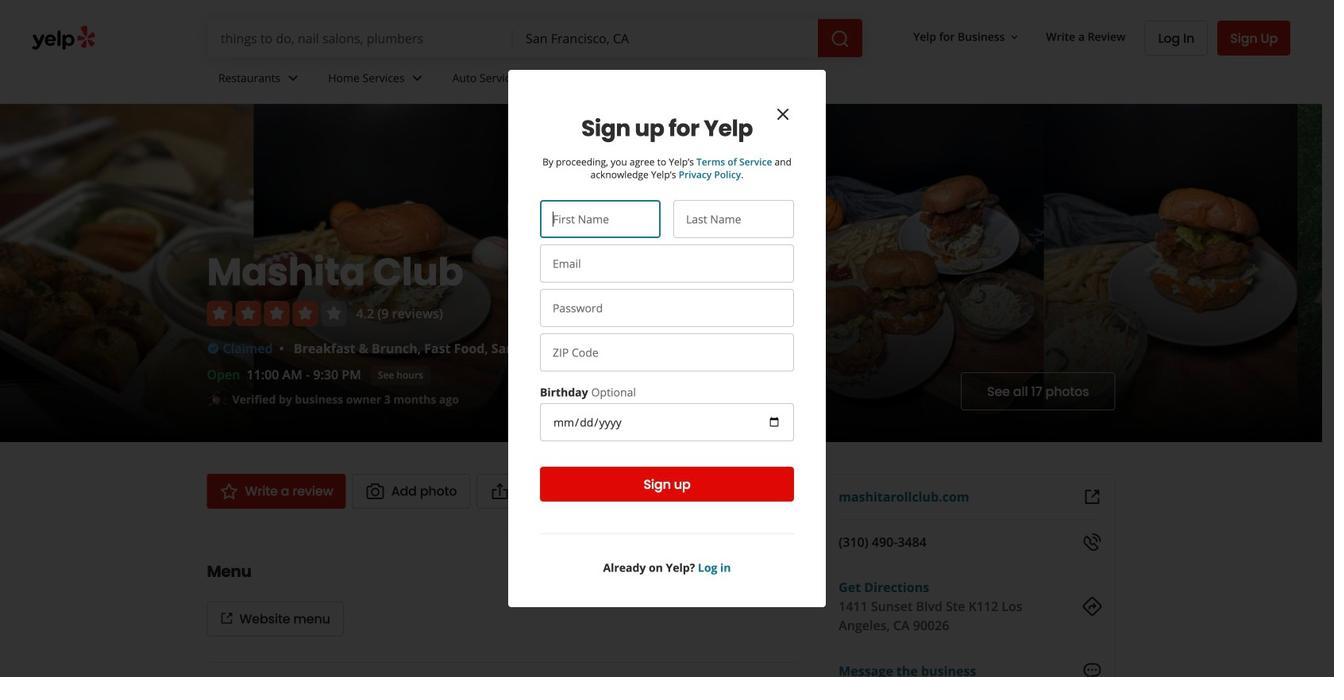 Task type: describe. For each thing, give the bounding box(es) containing it.
2 photo of mashita club - los angeles, ca, us. image from the left
[[1298, 104, 1334, 442]]

photo of mashita club - los angeles, ca, us. spicy chicken sandwich image
[[1044, 104, 1298, 442]]

photo of mashita club - los angeles, ca, us. hot chicken sandwich image
[[508, 104, 770, 442]]

First Name text field
[[540, 200, 661, 238]]

24 chevron down v2 image
[[284, 69, 303, 88]]

photo of mashita club - los angeles, ca, us. sunset blvd roll with salmon sashimi and miso soup image
[[0, 104, 254, 442]]

search image
[[831, 29, 850, 48]]

location & hours element
[[207, 662, 800, 678]]

Password password field
[[540, 289, 794, 327]]

24 directions v2 image
[[1083, 597, 1102, 616]]

24 share v2 image
[[490, 482, 509, 501]]

Birthday date field
[[540, 403, 794, 442]]

24 save outline v2 image
[[586, 482, 605, 501]]

ZIP Code text field
[[540, 334, 794, 372]]

business categories element
[[206, 57, 1291, 103]]



Task type: locate. For each thing, give the bounding box(es) containing it.
4.2 star rating image
[[207, 301, 347, 326]]

Last Name text field
[[674, 200, 794, 238]]

16 external link v2 image
[[220, 612, 233, 625]]

24 chevron down v2 image
[[408, 69, 427, 88]]

1 horizontal spatial photo of mashita club - los angeles, ca, us. image
[[1298, 104, 1334, 442]]

Email email field
[[540, 245, 794, 283]]

24 star v2 image
[[220, 482, 239, 501]]

dialog
[[0, 0, 1334, 678]]

None search field
[[208, 19, 863, 57]]

0 horizontal spatial photo of mashita club - los angeles, ca, us. image
[[770, 104, 1044, 442]]

24 camera v2 image
[[366, 482, 385, 501]]

photo of mashita club - los angeles, ca, us. chicken sandwich image
[[254, 104, 508, 442]]

1 photo of mashita club - los angeles, ca, us. image from the left
[[770, 104, 1044, 442]]

menu element
[[181, 535, 800, 637]]

24 message v2 image
[[1083, 662, 1102, 678]]

16 chevron down v2 image
[[1008, 31, 1021, 44]]

close image
[[774, 105, 793, 124]]

photo of mashita club - los angeles, ca, us. image
[[770, 104, 1044, 442], [1298, 104, 1334, 442]]

24 phone v2 image
[[1083, 533, 1102, 552]]

24 external link v2 image
[[1083, 488, 1102, 507]]

16 claim filled v2 image
[[207, 342, 220, 355]]



Task type: vqa. For each thing, say whether or not it's contained in the screenshot.
Password "PASSWORD FIELD"
yes



